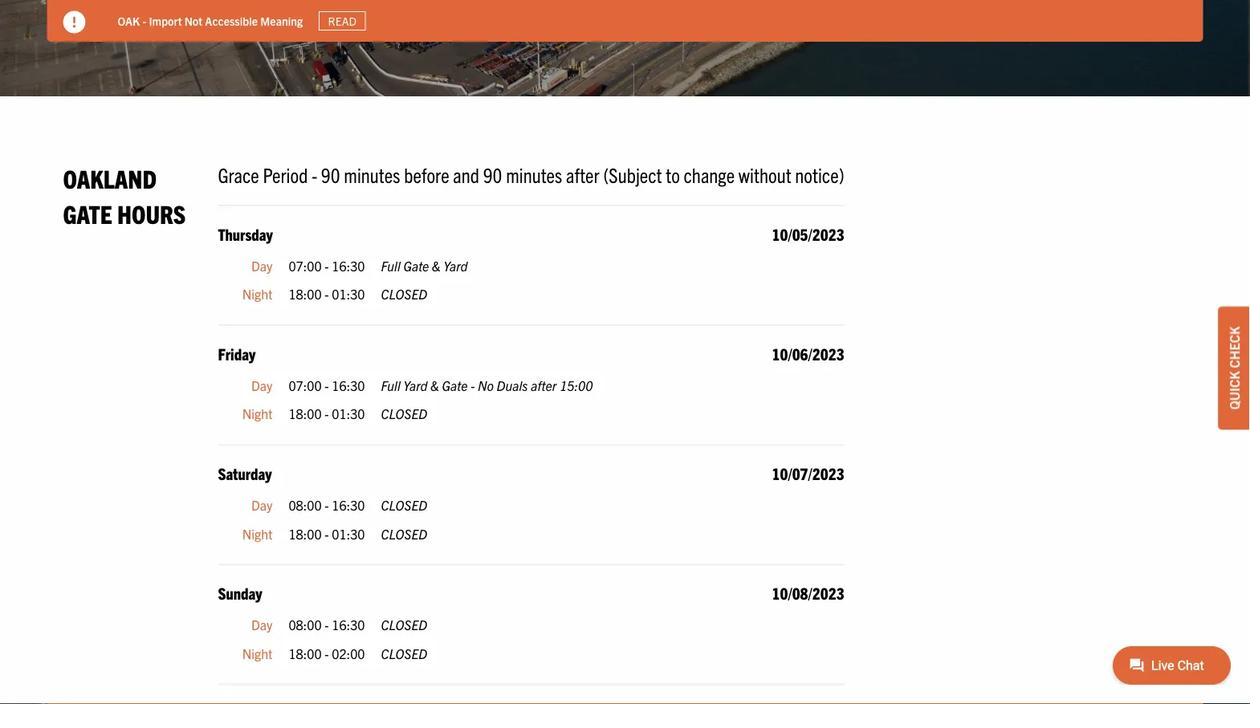 Task type: describe. For each thing, give the bounding box(es) containing it.
10/06/2023
[[772, 343, 845, 364]]

16:30 for sunday
[[332, 617, 365, 633]]

& for thursday
[[432, 257, 441, 273]]

night for thursday
[[242, 286, 273, 302]]

oakland
[[63, 162, 157, 193]]

day for sunday
[[251, 617, 273, 633]]

2 90 from the left
[[483, 162, 502, 187]]

15:00
[[560, 377, 593, 393]]

& for friday
[[431, 377, 439, 393]]

07:00 - 16:30 for friday
[[289, 377, 365, 393]]

day for thursday
[[251, 257, 273, 273]]

5 closed from the top
[[381, 617, 428, 633]]

full yard & gate - no duals after 15:00
[[381, 377, 593, 393]]

night for saturday
[[242, 526, 273, 542]]

day for saturday
[[251, 497, 273, 513]]

closed for saturday
[[381, 526, 428, 542]]

and
[[453, 162, 480, 187]]

closed for thursday
[[381, 286, 428, 302]]

quick check link
[[1219, 307, 1251, 430]]

01:30 for saturday
[[332, 526, 365, 542]]

oak
[[118, 13, 140, 28]]

10/05/2023
[[772, 224, 845, 244]]

gate for full
[[404, 257, 429, 273]]

18:00 for sunday
[[289, 645, 322, 662]]

quick check
[[1227, 327, 1243, 410]]

18:00 - 01:30 for thursday
[[289, 286, 365, 302]]

(subject
[[604, 162, 662, 187]]

solid image
[[63, 11, 86, 33]]

18:00 for friday
[[289, 406, 322, 422]]

16:30 for thursday
[[332, 257, 365, 273]]

sunday
[[218, 583, 262, 603]]

08:00 - 16:30 for saturday
[[289, 497, 365, 513]]

0 horizontal spatial yard
[[404, 377, 428, 393]]

1 90 from the left
[[321, 162, 340, 187]]

16:30 for saturday
[[332, 497, 365, 513]]

import
[[149, 13, 182, 28]]

1 horizontal spatial yard
[[444, 257, 468, 273]]

without
[[739, 162, 792, 187]]

check
[[1227, 327, 1243, 368]]

read link
[[319, 11, 366, 31]]

closed for friday
[[381, 406, 428, 422]]



Task type: locate. For each thing, give the bounding box(es) containing it.
1 vertical spatial gate
[[404, 257, 429, 273]]

grace period - 90 minutes before and 90 minutes after (subject to change without notice)
[[218, 162, 845, 187]]

saturday
[[218, 463, 272, 483]]

oak - import not accessible meaning
[[118, 13, 303, 28]]

0 vertical spatial 08:00
[[289, 497, 322, 513]]

2 vertical spatial 01:30
[[332, 526, 365, 542]]

after
[[566, 162, 600, 187], [531, 377, 557, 393]]

1 vertical spatial 08:00 - 16:30
[[289, 617, 365, 633]]

3 day from the top
[[251, 497, 273, 513]]

4 18:00 from the top
[[289, 645, 322, 662]]

day down the thursday
[[251, 257, 273, 273]]

01:30
[[332, 286, 365, 302], [332, 406, 365, 422], [332, 526, 365, 542]]

90
[[321, 162, 340, 187], [483, 162, 502, 187]]

08:00 for saturday
[[289, 497, 322, 513]]

yard
[[444, 257, 468, 273], [404, 377, 428, 393]]

18:00
[[289, 286, 322, 302], [289, 406, 322, 422], [289, 526, 322, 542], [289, 645, 322, 662]]

3 18:00 - 01:30 from the top
[[289, 526, 365, 542]]

quick
[[1227, 371, 1243, 410]]

full
[[381, 257, 401, 273], [381, 377, 401, 393]]

day down saturday
[[251, 497, 273, 513]]

full gate & yard
[[381, 257, 468, 273]]

night up saturday
[[242, 406, 273, 422]]

18:00 - 01:30 for friday
[[289, 406, 365, 422]]

minutes
[[344, 162, 400, 187], [506, 162, 563, 187]]

18:00 - 02:00
[[289, 645, 365, 662]]

1 vertical spatial 07:00 - 16:30
[[289, 377, 365, 393]]

1 horizontal spatial 90
[[483, 162, 502, 187]]

night down saturday
[[242, 526, 273, 542]]

gate for oakland
[[63, 197, 112, 228]]

16:30
[[332, 257, 365, 273], [332, 377, 365, 393], [332, 497, 365, 513], [332, 617, 365, 633]]

1 16:30 from the top
[[332, 257, 365, 273]]

3 16:30 from the top
[[332, 497, 365, 513]]

4 closed from the top
[[381, 526, 428, 542]]

full for thursday
[[381, 257, 401, 273]]

-
[[143, 13, 146, 28], [312, 162, 317, 187], [325, 257, 329, 273], [325, 286, 329, 302], [325, 377, 329, 393], [471, 377, 475, 393], [325, 406, 329, 422], [325, 497, 329, 513], [325, 526, 329, 542], [325, 617, 329, 633], [325, 645, 329, 662]]

after left (subject on the top of page
[[566, 162, 600, 187]]

1 vertical spatial 18:00 - 01:30
[[289, 406, 365, 422]]

1 01:30 from the top
[[332, 286, 365, 302]]

2 07:00 from the top
[[289, 377, 322, 393]]

0 vertical spatial 08:00 - 16:30
[[289, 497, 365, 513]]

18:00 for saturday
[[289, 526, 322, 542]]

1 horizontal spatial gate
[[404, 257, 429, 273]]

night down the thursday
[[242, 286, 273, 302]]

2 vertical spatial 18:00 - 01:30
[[289, 526, 365, 542]]

1 vertical spatial 08:00
[[289, 617, 322, 633]]

closed
[[381, 286, 428, 302], [381, 406, 428, 422], [381, 497, 428, 513], [381, 526, 428, 542], [381, 617, 428, 633], [381, 645, 428, 662]]

1 minutes from the left
[[344, 162, 400, 187]]

1 night from the top
[[242, 286, 273, 302]]

2 full from the top
[[381, 377, 401, 393]]

night for friday
[[242, 406, 273, 422]]

gate
[[63, 197, 112, 228], [404, 257, 429, 273], [442, 377, 468, 393]]

07:00 for thursday
[[289, 257, 322, 273]]

3 night from the top
[[242, 526, 273, 542]]

0 horizontal spatial after
[[531, 377, 557, 393]]

1 day from the top
[[251, 257, 273, 273]]

2 minutes from the left
[[506, 162, 563, 187]]

2 08:00 from the top
[[289, 617, 322, 633]]

1 07:00 from the top
[[289, 257, 322, 273]]

to
[[666, 162, 680, 187]]

2 day from the top
[[251, 377, 273, 393]]

0 vertical spatial 01:30
[[332, 286, 365, 302]]

3 closed from the top
[[381, 497, 428, 513]]

closed for sunday
[[381, 645, 428, 662]]

08:00 - 16:30
[[289, 497, 365, 513], [289, 617, 365, 633]]

10/07/2023
[[772, 463, 845, 483]]

&
[[432, 257, 441, 273], [431, 377, 439, 393]]

2 closed from the top
[[381, 406, 428, 422]]

1 18:00 - 01:30 from the top
[[289, 286, 365, 302]]

2 16:30 from the top
[[332, 377, 365, 393]]

16:30 for friday
[[332, 377, 365, 393]]

1 vertical spatial full
[[381, 377, 401, 393]]

1 horizontal spatial minutes
[[506, 162, 563, 187]]

night
[[242, 286, 273, 302], [242, 406, 273, 422], [242, 526, 273, 542], [242, 645, 273, 662]]

1 vertical spatial after
[[531, 377, 557, 393]]

1 08:00 from the top
[[289, 497, 322, 513]]

not
[[185, 13, 203, 28]]

0 horizontal spatial 90
[[321, 162, 340, 187]]

2 vertical spatial gate
[[442, 377, 468, 393]]

07:00 - 16:30 for thursday
[[289, 257, 365, 273]]

before
[[404, 162, 450, 187]]

10/08/2023
[[772, 583, 845, 603]]

0 vertical spatial after
[[566, 162, 600, 187]]

0 vertical spatial gate
[[63, 197, 112, 228]]

18:00 - 01:30 for saturday
[[289, 526, 365, 542]]

0 vertical spatial full
[[381, 257, 401, 273]]

02:00
[[332, 645, 365, 662]]

oakland gate hours
[[63, 162, 186, 228]]

day down sunday
[[251, 617, 273, 633]]

no
[[478, 377, 494, 393]]

hours
[[117, 197, 186, 228]]

01:30 for thursday
[[332, 286, 365, 302]]

18:00 for thursday
[[289, 286, 322, 302]]

08:00 for sunday
[[289, 617, 322, 633]]

grace
[[218, 162, 259, 187]]

4 day from the top
[[251, 617, 273, 633]]

night down sunday
[[242, 645, 273, 662]]

2 night from the top
[[242, 406, 273, 422]]

1 vertical spatial &
[[431, 377, 439, 393]]

read
[[328, 14, 357, 28]]

1 vertical spatial yard
[[404, 377, 428, 393]]

period
[[263, 162, 308, 187]]

6 closed from the top
[[381, 645, 428, 662]]

3 01:30 from the top
[[332, 526, 365, 542]]

2 18:00 - 01:30 from the top
[[289, 406, 365, 422]]

1 full from the top
[[381, 257, 401, 273]]

1 07:00 - 16:30 from the top
[[289, 257, 365, 273]]

3 18:00 from the top
[[289, 526, 322, 542]]

0 horizontal spatial minutes
[[344, 162, 400, 187]]

0 horizontal spatial gate
[[63, 197, 112, 228]]

1 18:00 from the top
[[289, 286, 322, 302]]

day
[[251, 257, 273, 273], [251, 377, 273, 393], [251, 497, 273, 513], [251, 617, 273, 633]]

1 horizontal spatial after
[[566, 162, 600, 187]]

accessible
[[205, 13, 258, 28]]

thursday
[[218, 224, 273, 244]]

0 vertical spatial 07:00
[[289, 257, 322, 273]]

1 closed from the top
[[381, 286, 428, 302]]

0 vertical spatial 07:00 - 16:30
[[289, 257, 365, 273]]

day for friday
[[251, 377, 273, 393]]

minutes right "and"
[[506, 162, 563, 187]]

2 07:00 - 16:30 from the top
[[289, 377, 365, 393]]

duals
[[497, 377, 528, 393]]

change
[[684, 162, 735, 187]]

1 vertical spatial 07:00
[[289, 377, 322, 393]]

2 18:00 from the top
[[289, 406, 322, 422]]

4 16:30 from the top
[[332, 617, 365, 633]]

4 night from the top
[[242, 645, 273, 662]]

gate inside oakland gate hours
[[63, 197, 112, 228]]

07:00 for friday
[[289, 377, 322, 393]]

90 right period
[[321, 162, 340, 187]]

08:00
[[289, 497, 322, 513], [289, 617, 322, 633]]

meaning
[[260, 13, 303, 28]]

07:00
[[289, 257, 322, 273], [289, 377, 322, 393]]

day down friday
[[251, 377, 273, 393]]

07:00 - 16:30
[[289, 257, 365, 273], [289, 377, 365, 393]]

01:30 for friday
[[332, 406, 365, 422]]

friday
[[218, 343, 256, 364]]

1 08:00 - 16:30 from the top
[[289, 497, 365, 513]]

18:00 - 01:30
[[289, 286, 365, 302], [289, 406, 365, 422], [289, 526, 365, 542]]

1 vertical spatial 01:30
[[332, 406, 365, 422]]

after right duals
[[531, 377, 557, 393]]

0 vertical spatial yard
[[444, 257, 468, 273]]

90 right "and"
[[483, 162, 502, 187]]

notice)
[[795, 162, 845, 187]]

minutes left "before"
[[344, 162, 400, 187]]

night for sunday
[[242, 645, 273, 662]]

2 08:00 - 16:30 from the top
[[289, 617, 365, 633]]

2 01:30 from the top
[[332, 406, 365, 422]]

full for friday
[[381, 377, 401, 393]]

2 horizontal spatial gate
[[442, 377, 468, 393]]

08:00 - 16:30 for sunday
[[289, 617, 365, 633]]

0 vertical spatial &
[[432, 257, 441, 273]]

0 vertical spatial 18:00 - 01:30
[[289, 286, 365, 302]]



Task type: vqa. For each thing, say whether or not it's contained in the screenshot.


